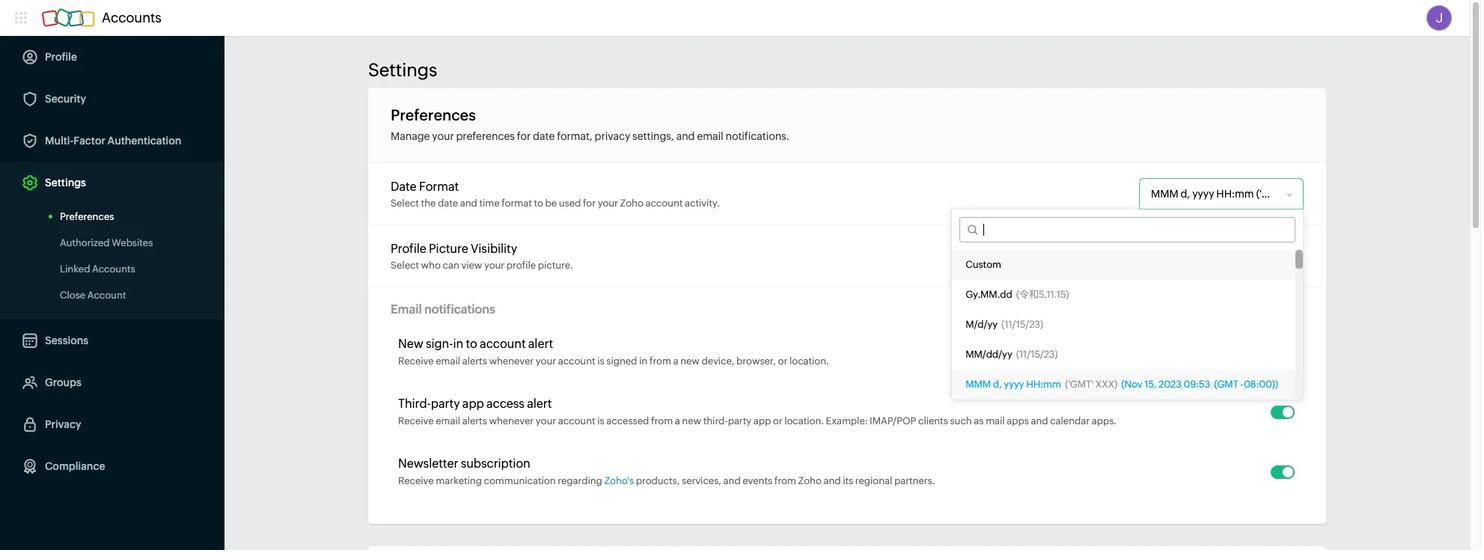 Task type: locate. For each thing, give the bounding box(es) containing it.
email notifications
[[391, 303, 496, 317]]

mm/dd/yy
[[966, 349, 1013, 360]]

0 vertical spatial a
[[674, 356, 679, 367]]

email down third-party app access alert
[[436, 416, 461, 427]]

date down format
[[438, 197, 458, 209]]

picture.
[[538, 259, 573, 271]]

or right browser,
[[778, 356, 788, 367]]

access
[[487, 397, 525, 411]]

0 vertical spatial is
[[598, 356, 605, 367]]

1 vertical spatial party
[[728, 416, 752, 427]]

0 vertical spatial or
[[778, 356, 788, 367]]

email
[[697, 130, 724, 142], [436, 356, 461, 367], [436, 416, 461, 427]]

new
[[681, 356, 700, 367], [682, 416, 702, 427]]

profile for profile picture visibility select who can view your profile picture.
[[391, 241, 427, 256]]

0 vertical spatial accounts
[[102, 10, 162, 25]]

profile up security
[[45, 51, 77, 63]]

1 horizontal spatial date
[[533, 130, 555, 142]]

1 alerts from the top
[[463, 356, 487, 367]]

for right the "preferences"
[[517, 130, 531, 142]]

email left notifications.
[[697, 130, 724, 142]]

alerts for to
[[463, 356, 487, 367]]

whenever for alert
[[489, 416, 534, 427]]

1 vertical spatial profile
[[391, 241, 427, 256]]

your down new sign-in to account alert
[[536, 356, 556, 367]]

email down sign-
[[436, 356, 461, 367]]

the
[[421, 197, 436, 209]]

2 vertical spatial email
[[436, 416, 461, 427]]

m/d/yy (11/15/23)
[[966, 319, 1044, 330]]

regarding
[[558, 476, 603, 487]]

1 horizontal spatial profile
[[391, 241, 427, 256]]

1 horizontal spatial party
[[728, 416, 752, 427]]

date left the format,
[[533, 130, 555, 142]]

receive marketing communication regarding zoho's products, services, and events from zoho and its regional partners.
[[398, 476, 936, 487]]

0 horizontal spatial app
[[463, 397, 484, 411]]

zoho left the its
[[799, 476, 822, 487]]

in right signed
[[640, 356, 648, 367]]

and left time
[[460, 197, 478, 209]]

linked
[[60, 264, 90, 275]]

2 whenever from the top
[[489, 416, 534, 427]]

privacy
[[595, 130, 631, 142]]

(11/15/23) for m/d/yy (11/15/23)
[[1002, 319, 1044, 330]]

alerts down new sign-in to account alert
[[463, 356, 487, 367]]

location. left example:
[[785, 416, 824, 427]]

account
[[646, 197, 683, 209], [480, 337, 526, 351], [558, 356, 596, 367], [558, 416, 596, 427]]

1 vertical spatial email
[[436, 356, 461, 367]]

preferences inside preferences manage your preferences for date format, privacy settings, and email notifications.
[[391, 106, 476, 124]]

from right signed
[[650, 356, 672, 367]]

email for new sign-in to account alert
[[436, 356, 461, 367]]

account inside date format select the date and time format to be used for your zoho account activity.
[[646, 197, 683, 209]]

such
[[951, 416, 972, 427]]

1 vertical spatial to
[[466, 337, 478, 351]]

visibility
[[471, 241, 517, 256]]

notifications
[[425, 303, 496, 317]]

1 vertical spatial or
[[773, 416, 783, 427]]

0 vertical spatial profile
[[45, 51, 77, 63]]

0 vertical spatial preferences
[[391, 106, 476, 124]]

your inside date format select the date and time format to be used for your zoho account activity.
[[598, 197, 618, 209]]

or for third-party app access alert
[[773, 416, 783, 427]]

2 receive from the top
[[398, 416, 434, 427]]

1 vertical spatial app
[[754, 416, 771, 427]]

for right used
[[583, 197, 596, 209]]

from
[[650, 356, 672, 367], [651, 416, 673, 427], [775, 476, 797, 487]]

preferences up manage
[[391, 106, 476, 124]]

1 horizontal spatial to
[[534, 197, 544, 209]]

receive email alerts whenever your account is signed in from a new device, browser, or location.
[[398, 356, 829, 367]]

and right settings,
[[677, 130, 695, 142]]

yyyy
[[1004, 379, 1025, 390]]

newsletter
[[398, 457, 459, 471]]

new left third-
[[682, 416, 702, 427]]

party
[[431, 397, 460, 411], [728, 416, 752, 427]]

party left access
[[431, 397, 460, 411]]

profile up who
[[391, 241, 427, 256]]

0 vertical spatial date
[[533, 130, 555, 142]]

account left the 'accessed'
[[558, 416, 596, 427]]

0 horizontal spatial for
[[517, 130, 531, 142]]

is left the 'accessed'
[[598, 416, 605, 427]]

profile for profile
[[45, 51, 77, 63]]

preferences
[[456, 130, 515, 142]]

subscription
[[461, 457, 531, 471]]

from right the 'accessed'
[[651, 416, 673, 427]]

or for new sign-in to account alert
[[778, 356, 788, 367]]

select left who
[[391, 259, 419, 271]]

0 vertical spatial select
[[391, 197, 419, 209]]

alerts down third-party app access alert
[[463, 416, 487, 427]]

events
[[743, 476, 773, 487]]

is left signed
[[598, 356, 605, 367]]

1 vertical spatial select
[[391, 259, 419, 271]]

0 vertical spatial alerts
[[463, 356, 487, 367]]

settings up manage
[[368, 60, 437, 80]]

new left device,
[[681, 356, 700, 367]]

0 vertical spatial location.
[[790, 356, 829, 367]]

2 vertical spatial from
[[775, 476, 797, 487]]

2 alerts from the top
[[463, 416, 487, 427]]

gy.mm.dd (令和5.11.15)
[[966, 289, 1070, 300]]

0 vertical spatial whenever
[[489, 356, 534, 367]]

zoho's link
[[605, 476, 634, 487]]

1 vertical spatial from
[[651, 416, 673, 427]]

1 vertical spatial for
[[583, 197, 596, 209]]

whenever
[[489, 356, 534, 367], [489, 416, 534, 427]]

custom
[[966, 259, 1002, 270]]

apps.
[[1092, 416, 1117, 427]]

receive down third-
[[398, 416, 434, 427]]

app
[[463, 397, 484, 411], [754, 416, 771, 427]]

1 vertical spatial (11/15/23)
[[1017, 349, 1059, 360]]

accessed
[[607, 416, 649, 427]]

0 vertical spatial to
[[534, 197, 544, 209]]

and
[[677, 130, 695, 142], [460, 197, 478, 209], [1031, 416, 1049, 427], [724, 476, 741, 487], [824, 476, 841, 487]]

receive down new
[[398, 356, 434, 367]]

1 horizontal spatial app
[[754, 416, 771, 427]]

in
[[453, 337, 464, 351], [640, 356, 648, 367]]

2 select from the top
[[391, 259, 419, 271]]

from for services,
[[775, 476, 797, 487]]

preferences manage your preferences for date format, privacy settings, and email notifications.
[[391, 106, 790, 142]]

party down browser,
[[728, 416, 752, 427]]

0 horizontal spatial profile
[[45, 51, 77, 63]]

picture
[[429, 241, 469, 256]]

settings down the multi-
[[45, 177, 86, 189]]

notifications.
[[726, 130, 790, 142]]

or right third-
[[773, 416, 783, 427]]

whenever down new sign-in to account alert
[[489, 356, 534, 367]]

whenever down access
[[489, 416, 534, 427]]

sign-
[[426, 337, 453, 351]]

0 horizontal spatial to
[[466, 337, 478, 351]]

or
[[778, 356, 788, 367], [773, 416, 783, 427]]

(11/15/23) down gy.mm.dd (令和5.11.15)
[[1002, 319, 1044, 330]]

None field
[[1140, 179, 1288, 209], [1140, 241, 1288, 271], [1140, 179, 1288, 209], [1140, 241, 1288, 271]]

1 vertical spatial whenever
[[489, 416, 534, 427]]

1 vertical spatial preferences
[[60, 211, 114, 222]]

select
[[391, 197, 419, 209], [391, 259, 419, 271]]

1 vertical spatial is
[[598, 416, 605, 427]]

your right manage
[[432, 130, 454, 142]]

from right events
[[775, 476, 797, 487]]

0 vertical spatial app
[[463, 397, 484, 411]]

is
[[598, 356, 605, 367], [598, 416, 605, 427]]

location.
[[790, 356, 829, 367], [785, 416, 824, 427]]

your down visibility
[[484, 259, 505, 271]]

0 vertical spatial receive
[[398, 356, 434, 367]]

location. for new sign-in to account alert
[[790, 356, 829, 367]]

gy.mm.dd
[[966, 289, 1013, 300]]

accounts
[[102, 10, 162, 25], [92, 264, 135, 275]]

to
[[534, 197, 544, 209], [466, 337, 478, 351]]

1 vertical spatial settings
[[45, 177, 86, 189]]

0 vertical spatial (11/15/23)
[[1002, 319, 1044, 330]]

to left the be
[[534, 197, 544, 209]]

preferences up authorized
[[60, 211, 114, 222]]

0 vertical spatial zoho
[[620, 197, 644, 209]]

1 whenever from the top
[[489, 356, 534, 367]]

2 is from the top
[[598, 416, 605, 427]]

email for third-party app access alert
[[436, 416, 461, 427]]

alerts for access
[[463, 416, 487, 427]]

in down notifications
[[453, 337, 464, 351]]

and inside date format select the date and time format to be used for your zoho account activity.
[[460, 197, 478, 209]]

1 vertical spatial receive
[[398, 416, 434, 427]]

1 vertical spatial date
[[438, 197, 458, 209]]

app right third-
[[754, 416, 771, 427]]

location. right browser,
[[790, 356, 829, 367]]

1 vertical spatial alerts
[[463, 416, 487, 427]]

zoho right used
[[620, 197, 644, 209]]

1 select from the top
[[391, 197, 419, 209]]

zoho inside date format select the date and time format to be used for your zoho account activity.
[[620, 197, 644, 209]]

0 horizontal spatial date
[[438, 197, 458, 209]]

groups
[[45, 377, 82, 389]]

select down date
[[391, 197, 419, 209]]

date inside preferences manage your preferences for date format, privacy settings, and email notifications.
[[533, 130, 555, 142]]

0 vertical spatial for
[[517, 130, 531, 142]]

08:00))
[[1244, 379, 1279, 390]]

1 vertical spatial zoho
[[799, 476, 822, 487]]

account left the activity.
[[646, 197, 683, 209]]

0 vertical spatial party
[[431, 397, 460, 411]]

1 horizontal spatial preferences
[[391, 106, 476, 124]]

0 horizontal spatial zoho
[[620, 197, 644, 209]]

2 vertical spatial receive
[[398, 476, 434, 487]]

to right sign-
[[466, 337, 478, 351]]

websites
[[112, 237, 153, 249]]

format,
[[557, 130, 593, 142]]

0 vertical spatial email
[[697, 130, 724, 142]]

1 horizontal spatial in
[[640, 356, 648, 367]]

0 vertical spatial from
[[650, 356, 672, 367]]

clients
[[919, 416, 949, 427]]

app left access
[[463, 397, 484, 411]]

your inside preferences manage your preferences for date format, privacy settings, and email notifications.
[[432, 130, 454, 142]]

1 is from the top
[[598, 356, 605, 367]]

date format select the date and time format to be used for your zoho account activity.
[[391, 179, 720, 209]]

0 vertical spatial settings
[[368, 60, 437, 80]]

to inside date format select the date and time format to be used for your zoho account activity.
[[534, 197, 544, 209]]

is for third-party app access alert
[[598, 416, 605, 427]]

a left third-
[[675, 416, 680, 427]]

0 horizontal spatial settings
[[45, 177, 86, 189]]

1 vertical spatial location.
[[785, 416, 824, 427]]

is for new sign-in to account alert
[[598, 356, 605, 367]]

xxx)
[[1096, 379, 1118, 390]]

browser,
[[737, 356, 776, 367]]

(11/15/23) up hh:mm
[[1017, 349, 1059, 360]]

new
[[398, 337, 424, 351]]

preferences
[[391, 106, 476, 124], [60, 211, 114, 222]]

1 horizontal spatial for
[[583, 197, 596, 209]]

d,
[[994, 379, 1002, 390]]

1 receive from the top
[[398, 356, 434, 367]]

account down notifications
[[480, 337, 526, 351]]

mmm
[[966, 379, 992, 390]]

close
[[60, 290, 85, 301]]

profile inside profile picture visibility select who can view your profile picture.
[[391, 241, 427, 256]]

a left device,
[[674, 356, 679, 367]]

(11/15/23) for mm/dd/yy (11/15/23)
[[1017, 349, 1059, 360]]

time
[[480, 197, 500, 209]]

receive down newsletter
[[398, 476, 434, 487]]

alert
[[529, 337, 553, 351], [527, 397, 552, 411]]

your
[[432, 130, 454, 142], [598, 197, 618, 209], [484, 259, 505, 271], [536, 356, 556, 367], [536, 416, 556, 427]]

0 horizontal spatial preferences
[[60, 211, 114, 222]]

multi-factor authentication
[[45, 135, 181, 147]]

alerts
[[463, 356, 487, 367], [463, 416, 487, 427]]

0 horizontal spatial in
[[453, 337, 464, 351]]

zoho's
[[605, 476, 634, 487]]

your right used
[[598, 197, 618, 209]]

1 vertical spatial alert
[[527, 397, 552, 411]]



Task type: vqa. For each thing, say whether or not it's contained in the screenshot.


Task type: describe. For each thing, give the bounding box(es) containing it.
1 vertical spatial a
[[675, 416, 680, 427]]

settings,
[[633, 130, 675, 142]]

3 receive from the top
[[398, 476, 434, 487]]

and left events
[[724, 476, 741, 487]]

partners.
[[895, 476, 936, 487]]

can
[[443, 259, 460, 271]]

receive for new
[[398, 356, 434, 367]]

preferences for preferences
[[60, 211, 114, 222]]

format
[[419, 179, 459, 194]]

2023
[[1159, 379, 1182, 390]]

sessions
[[45, 335, 88, 347]]

from for is
[[650, 356, 672, 367]]

factor
[[74, 135, 106, 147]]

your inside profile picture visibility select who can view your profile picture.
[[484, 259, 505, 271]]

used
[[559, 197, 581, 209]]

activity.
[[685, 197, 720, 209]]

1 vertical spatial in
[[640, 356, 648, 367]]

1 vertical spatial new
[[682, 416, 702, 427]]

select inside profile picture visibility select who can view your profile picture.
[[391, 259, 419, 271]]

receive for third-
[[398, 416, 434, 427]]

newsletter subscription
[[398, 457, 531, 471]]

be
[[546, 197, 557, 209]]

third-
[[398, 397, 431, 411]]

1 horizontal spatial zoho
[[799, 476, 822, 487]]

mm/dd/yy (11/15/23)
[[966, 349, 1059, 360]]

hh:mm
[[1027, 379, 1062, 390]]

Search... field
[[978, 218, 1295, 242]]

date
[[391, 179, 417, 194]]

third-
[[704, 416, 728, 427]]

receive email alerts whenever your account is accessed from a new third-party app or location. example: imap/pop clients such as mail apps and calendar apps.
[[398, 416, 1117, 427]]

1 vertical spatial accounts
[[92, 264, 135, 275]]

profile picture visibility select who can view your profile picture.
[[391, 241, 573, 271]]

calendar
[[1051, 416, 1090, 427]]

authentication
[[108, 135, 181, 147]]

products,
[[636, 476, 680, 487]]

security
[[45, 93, 86, 105]]

15,
[[1145, 379, 1157, 390]]

regional
[[856, 476, 893, 487]]

signed
[[607, 356, 638, 367]]

close account
[[60, 290, 126, 301]]

as
[[974, 416, 984, 427]]

compliance
[[45, 461, 105, 473]]

m/d/yy
[[966, 319, 998, 330]]

for inside date format select the date and time format to be used for your zoho account activity.
[[583, 197, 596, 209]]

account
[[87, 290, 126, 301]]

preferences for preferences manage your preferences for date format, privacy settings, and email notifications.
[[391, 106, 476, 124]]

date inside date format select the date and time format to be used for your zoho account activity.
[[438, 197, 458, 209]]

authorized
[[60, 237, 110, 249]]

0 vertical spatial in
[[453, 337, 464, 351]]

and left the its
[[824, 476, 841, 487]]

who
[[421, 259, 441, 271]]

0 vertical spatial alert
[[529, 337, 553, 351]]

email inside preferences manage your preferences for date format, privacy settings, and email notifications.
[[697, 130, 724, 142]]

communication
[[484, 476, 556, 487]]

authorized websites
[[60, 237, 153, 249]]

linked accounts
[[60, 264, 135, 275]]

apps
[[1007, 416, 1029, 427]]

mmm d, yyyy hh:mm ('gmt' xxx) (nov 15, 2023 09:53 (gmt -08:00))
[[966, 379, 1279, 390]]

(nov
[[1122, 379, 1143, 390]]

-
[[1241, 379, 1244, 390]]

third-party app access alert
[[398, 397, 552, 411]]

email
[[391, 303, 422, 317]]

example:
[[826, 416, 868, 427]]

imap/pop
[[870, 416, 917, 427]]

format
[[502, 197, 532, 209]]

(令和5.11.15)
[[1017, 289, 1070, 300]]

privacy
[[45, 419, 81, 431]]

mail
[[986, 416, 1005, 427]]

1 horizontal spatial settings
[[368, 60, 437, 80]]

your up communication
[[536, 416, 556, 427]]

account left signed
[[558, 356, 596, 367]]

services,
[[682, 476, 722, 487]]

manage
[[391, 130, 430, 142]]

whenever for account
[[489, 356, 534, 367]]

for inside preferences manage your preferences for date format, privacy settings, and email notifications.
[[517, 130, 531, 142]]

its
[[843, 476, 854, 487]]

0 vertical spatial new
[[681, 356, 700, 367]]

('gmt'
[[1066, 379, 1094, 390]]

and inside preferences manage your preferences for date format, privacy settings, and email notifications.
[[677, 130, 695, 142]]

profile
[[507, 259, 536, 271]]

multi-
[[45, 135, 74, 147]]

marketing
[[436, 476, 482, 487]]

view
[[462, 259, 482, 271]]

select inside date format select the date and time format to be used for your zoho account activity.
[[391, 197, 419, 209]]

and right apps at the right bottom
[[1031, 416, 1049, 427]]

new sign-in to account alert
[[398, 337, 553, 351]]

location. for third-party app access alert
[[785, 416, 824, 427]]

device,
[[702, 356, 735, 367]]

09:53
[[1184, 379, 1211, 390]]

0 horizontal spatial party
[[431, 397, 460, 411]]



